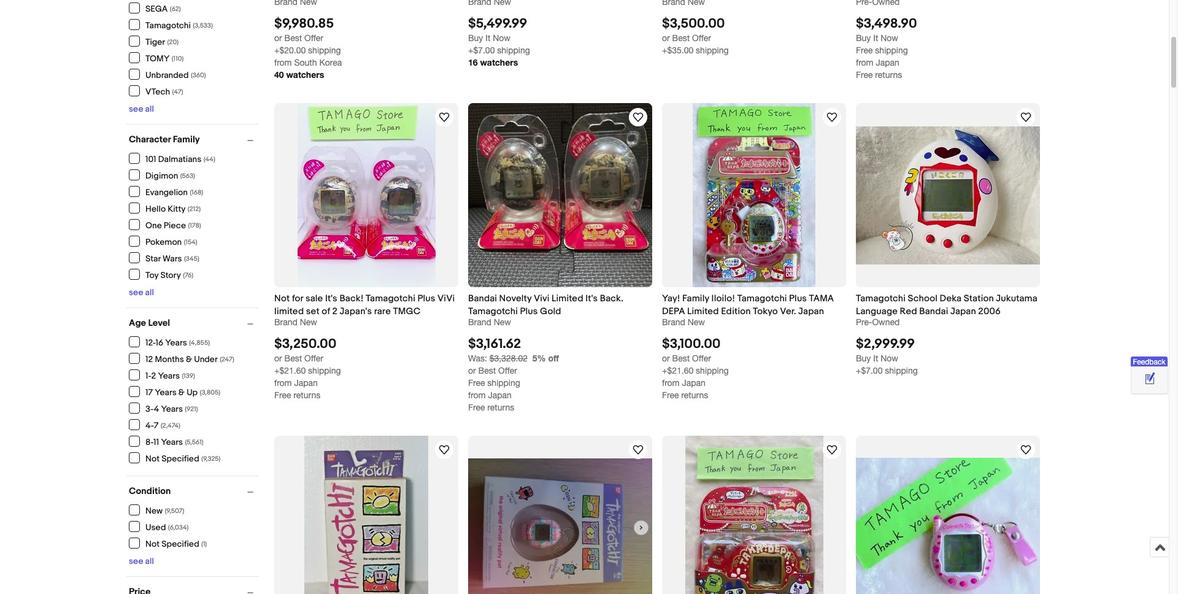 Task type: vqa. For each thing, say whether or not it's contained in the screenshot.
Share 'button'
no



Task type: describe. For each thing, give the bounding box(es) containing it.
tama
[[809, 293, 834, 305]]

$3,161.62 was: $3,328.02 5% off or best offer free shipping from japan free returns
[[468, 337, 559, 413]]

40
[[274, 69, 284, 80]]

shipping for $3,250.00
[[308, 366, 341, 376]]

hello
[[145, 203, 166, 214]]

free for $3,250.00
[[274, 391, 291, 400]]

returns for $3,250.00
[[294, 391, 321, 400]]

+$21.60 for $3,100.00
[[662, 366, 694, 376]]

unbranded (360)
[[145, 70, 206, 80]]

up
[[187, 387, 198, 397]]

see all button for character family
[[129, 287, 154, 298]]

plus inside bandai novelty vivi limited it's back. tamagotchi plus gold brand new
[[520, 306, 538, 317]]

$3,100.00 or best offer +$21.60 shipping from japan free returns
[[662, 337, 729, 400]]

years right 17
[[155, 387, 177, 397]]

bandai inside tamagotchi school deka station jukutama language red bandai japan 2006 pre-owned
[[920, 306, 949, 317]]

age
[[129, 317, 146, 329]]

(6,034)
[[168, 523, 189, 531]]

years for 4
[[161, 404, 183, 414]]

watch yay! family iloilo! tamagotchi plus tama depa limited edition tokyo ver. japan image
[[825, 110, 840, 125]]

(4,855)
[[189, 339, 210, 347]]

watch unopened original 1996 first year tamagotchi toy never used image
[[631, 443, 646, 458]]

or inside $3,161.62 was: $3,328.02 5% off or best offer free shipping from japan free returns
[[468, 366, 476, 376]]

watchers inside '$9,980.85 or best offer +$20.00 shipping from south korea 40 watchers'
[[286, 69, 324, 80]]

+$7.00 for $5,499.99
[[468, 46, 495, 55]]

years for 11
[[161, 437, 183, 447]]

shipping for $3,100.00
[[696, 366, 729, 376]]

buy for $2,999.99
[[856, 354, 871, 364]]

piece
[[164, 220, 186, 230]]

1 see from the top
[[129, 104, 143, 114]]

condition button
[[129, 486, 259, 497]]

(563)
[[180, 172, 195, 180]]

8-11 years (5,561)
[[145, 437, 204, 447]]

shipping inside $3,161.62 was: $3,328.02 5% off or best offer free shipping from japan free returns
[[488, 378, 520, 388]]

(3,805)
[[200, 388, 220, 396]]

it for $5,499.99
[[486, 33, 491, 43]]

see all button for condition
[[129, 556, 154, 567]]

best for $3,100.00
[[673, 354, 690, 364]]

tiger
[[145, 37, 165, 47]]

11
[[153, 437, 159, 447]]

bandai novelty vivi limited it's back. tamagotchi plus gold link
[[468, 292, 653, 317]]

tamagotchi school deka station jukutama language red bandai japan 2006 link
[[856, 292, 1040, 317]]

toy story (76)
[[145, 270, 193, 280]]

limited inside bandai novelty vivi limited it's back. tamagotchi plus gold brand new
[[552, 293, 584, 305]]

$5,499.99
[[468, 16, 528, 32]]

character
[[129, 134, 171, 145]]

years for 2
[[158, 370, 180, 381]]

dalmatians
[[158, 154, 201, 164]]

tiger (20)
[[145, 37, 179, 47]]

tamagotchi inside bandai novelty vivi limited it's back. tamagotchi plus gold brand new
[[468, 306, 518, 317]]

new up used
[[145, 505, 163, 516]]

pre-
[[856, 317, 873, 327]]

bandai novelty vivi limited it's back. tamagotchi plus gold image
[[468, 103, 653, 287]]

4
[[154, 404, 159, 414]]

one piece (178)
[[145, 220, 201, 230]]

16 inside $5,499.99 buy it now +$7.00 shipping 16 watchers
[[468, 57, 478, 68]]

school
[[908, 293, 938, 305]]

free for $3,161.62
[[468, 378, 485, 388]]

family for yay!
[[683, 293, 710, 305]]

(212)
[[188, 205, 201, 213]]

1 all from the top
[[145, 104, 154, 114]]

watch bandai novelty vivi limited it's back. tamagotchi plus gold image
[[631, 110, 646, 125]]

$3,328.02
[[490, 354, 528, 364]]

pokemon (154)
[[145, 237, 197, 247]]

offer for $9,980.85
[[304, 33, 323, 43]]

8-
[[145, 437, 154, 447]]

vtech (47)
[[145, 86, 183, 97]]

all for condition
[[145, 556, 154, 567]]

not for (9,325)
[[145, 453, 160, 464]]

wars
[[163, 253, 182, 264]]

age level button
[[129, 317, 259, 329]]

17
[[145, 387, 153, 397]]

now for $3,498.90
[[881, 33, 899, 43]]

4-
[[145, 420, 154, 431]]

or for $3,500.00
[[662, 33, 670, 43]]

see all for condition
[[129, 556, 154, 567]]

tamagotchi inside not for sale it's back! tamagotchi plus vivi limited set of 2 japan's rare tmgc brand new
[[366, 293, 416, 305]]

specified for not specified (1)
[[162, 539, 199, 549]]

evangelion (168)
[[145, 187, 203, 197]]

+$21.60 for $3,250.00
[[274, 366, 306, 376]]

vtech
[[145, 86, 170, 97]]

plus inside not for sale it's back! tamagotchi plus vivi limited set of 2 japan's rare tmgc brand new
[[418, 293, 436, 305]]

one
[[145, 220, 162, 230]]

from for $3,250.00
[[274, 378, 292, 388]]

not for sale
[[274, 293, 290, 305]]

brand inside not for sale it's back! tamagotchi plus vivi limited set of 2 japan's rare tmgc brand new
[[274, 317, 298, 327]]

& for years
[[179, 387, 185, 397]]

korea
[[319, 58, 342, 68]]

$2,999.99
[[856, 337, 915, 353]]

returns for $3,100.00
[[682, 391, 708, 400]]

tamagotchi (3,533)
[[145, 20, 213, 30]]

7
[[154, 420, 159, 431]]

not for sale it's back! tamagotchi plus vivi limited set of 2 japan's rare tmgc brand new
[[274, 293, 455, 327]]

new inside bandai novelty vivi limited it's back. tamagotchi plus gold brand new
[[494, 317, 511, 327]]

(154)
[[184, 238, 197, 246]]

shipping for $3,498.90
[[876, 46, 908, 55]]

yay! family iloilo! tamagotchi plus tama depa limited edition tokyo ver. japan heading
[[662, 293, 834, 317]]

from inside $3,161.62 was: $3,328.02 5% off or best offer free shipping from japan free returns
[[468, 391, 486, 400]]

shipping for $2,999.99
[[885, 366, 918, 376]]

japan inside $3,250.00 or best offer +$21.60 shipping from japan free returns
[[294, 378, 318, 388]]

language
[[856, 306, 898, 317]]

2006
[[979, 306, 1001, 317]]

2 inside not for sale it's back! tamagotchi plus vivi limited set of 2 japan's rare tmgc brand new
[[332, 306, 338, 317]]

tokyo
[[753, 306, 778, 317]]

tamagotchi school deka station jukutama language red bandai japan 2006 pre-owned
[[856, 293, 1038, 327]]

sega (62)
[[145, 3, 181, 14]]

japan inside $3,161.62 was: $3,328.02 5% off or best offer free shipping from japan free returns
[[488, 391, 512, 400]]

(1)
[[201, 540, 207, 548]]

or for $3,100.00
[[662, 354, 670, 364]]

(178)
[[188, 221, 201, 229]]

tomy
[[145, 53, 170, 64]]

for
[[292, 293, 303, 305]]

(76)
[[183, 271, 193, 279]]

specified for not specified (9,325)
[[162, 453, 199, 464]]

condition
[[129, 486, 171, 497]]

tamagotchi school deka station jukutama language red bandai japan 2006 image
[[856, 126, 1040, 264]]

brand inside the yay! family iloilo! tamagotchi plus tama depa limited edition tokyo ver. japan brand new
[[662, 317, 686, 327]]

pokemon
[[145, 237, 182, 247]]

rare bandai white tamagotchi 1996-1997, version 1, authentic! free ship image
[[304, 436, 428, 594]]

(247)
[[220, 355, 234, 363]]

+$7.00 for $2,999.99
[[856, 366, 883, 376]]

iloilo!
[[712, 293, 735, 305]]

digimon (563)
[[145, 170, 195, 181]]

+$20.00
[[274, 46, 306, 55]]

or for $3,250.00
[[274, 354, 282, 364]]

offer inside $3,161.62 was: $3,328.02 5% off or best offer free shipping from japan free returns
[[498, 366, 517, 376]]

character family button
[[129, 134, 259, 145]]

none text field containing was:
[[468, 354, 528, 364]]

(9,507)
[[165, 507, 184, 515]]

all for character family
[[145, 287, 154, 298]]

(62)
[[170, 5, 181, 13]]

toy
[[145, 270, 159, 280]]

tamagotchi school deka station jukutama language red bandai japan 2006 heading
[[856, 293, 1038, 317]]

best for $3,500.00
[[673, 33, 690, 43]]

free for $3,498.90
[[856, 70, 873, 80]]

watch tamagotchi school deka station jukutama language red bandai japan 2006 image
[[1019, 110, 1034, 125]]

1 see all button from the top
[[129, 104, 154, 114]]

it for $3,498.90
[[874, 33, 879, 43]]

(360)
[[191, 71, 206, 79]]

shipping for $3,500.00
[[696, 46, 729, 55]]

not specified (1)
[[145, 539, 207, 549]]

feedback
[[1133, 358, 1166, 366]]

brand inside bandai novelty vivi limited it's back. tamagotchi plus gold brand new
[[468, 317, 492, 327]]

from for $9,980.85
[[274, 58, 292, 68]]

was:
[[468, 354, 487, 364]]

+$35.00
[[662, 46, 694, 55]]

best for $9,980.85
[[285, 33, 302, 43]]

3-4 years (921)
[[145, 404, 198, 414]]

under
[[194, 354, 218, 364]]

& for months
[[186, 354, 192, 364]]

$3,498.90
[[856, 16, 917, 32]]



Task type: locate. For each thing, give the bounding box(es) containing it.
2 brand from the left
[[468, 317, 492, 327]]

1 +$21.60 from the left
[[274, 366, 306, 376]]

from down was: at the bottom left of the page
[[468, 391, 486, 400]]

0 horizontal spatial limited
[[552, 293, 584, 305]]

level
[[148, 317, 170, 329]]

offer down $3,328.02
[[498, 366, 517, 376]]

from up 40
[[274, 58, 292, 68]]

japan down $3,328.02
[[488, 391, 512, 400]]

0 vertical spatial family
[[173, 134, 200, 145]]

0 vertical spatial see
[[129, 104, 143, 114]]

kitty
[[168, 203, 186, 214]]

it's up of
[[325, 293, 338, 305]]

brand up $3,161.62
[[468, 317, 492, 327]]

of
[[322, 306, 330, 317]]

see all button down toy
[[129, 287, 154, 298]]

returns inside $3,161.62 was: $3,328.02 5% off or best offer free shipping from japan free returns
[[488, 403, 515, 413]]

0 horizontal spatial &
[[179, 387, 185, 397]]

1 vertical spatial 16
[[156, 337, 163, 348]]

watchers
[[480, 57, 518, 68], [286, 69, 324, 80]]

now down $5,499.99
[[493, 33, 511, 43]]

tamagotchi up language
[[856, 293, 906, 305]]

12-
[[145, 337, 156, 348]]

it's left back.
[[586, 293, 598, 305]]

novelty
[[499, 293, 532, 305]]

see
[[129, 104, 143, 114], [129, 287, 143, 298], [129, 556, 143, 567]]

watch bandai tama depa tamagotchi department store rare japan's tmgc direct from japan image
[[825, 443, 840, 458]]

years down months
[[158, 370, 180, 381]]

tmgc
[[393, 306, 421, 317]]

offer inside $3,250.00 or best offer +$21.60 shipping from japan free returns
[[304, 354, 323, 364]]

see all down used
[[129, 556, 154, 567]]

not inside not for sale it's back! tamagotchi plus vivi limited set of 2 japan's rare tmgc brand new
[[274, 293, 290, 305]]

red
[[900, 306, 918, 317]]

shipping inside $2,999.99 buy it now +$7.00 shipping
[[885, 366, 918, 376]]

buy down $5,499.99
[[468, 33, 483, 43]]

it down $3,498.90
[[874, 33, 879, 43]]

shipping down the $2,999.99
[[885, 366, 918, 376]]

$3,500.00
[[662, 16, 725, 32]]

+$21.60 down $3,100.00
[[662, 366, 694, 376]]

1-2 years (139)
[[145, 370, 195, 381]]

returns for $3,498.90
[[876, 70, 902, 80]]

family up the 101 dalmatians (44)
[[173, 134, 200, 145]]

$9,980.85
[[274, 16, 334, 32]]

evangelion
[[145, 187, 188, 197]]

0 vertical spatial not
[[274, 293, 290, 305]]

bandai inside bandai novelty vivi limited it's back. tamagotchi plus gold brand new
[[468, 293, 497, 305]]

offer down $3,100.00
[[692, 354, 711, 364]]

None text field
[[468, 354, 528, 364]]

& up '(139)'
[[186, 354, 192, 364]]

years right 11
[[161, 437, 183, 447]]

see all
[[129, 104, 154, 114], [129, 287, 154, 298], [129, 556, 154, 567]]

it inside $3,498.90 buy it now free shipping from japan free returns
[[874, 33, 879, 43]]

+$7.00 inside $2,999.99 buy it now +$7.00 shipping
[[856, 366, 883, 376]]

family for character
[[173, 134, 200, 145]]

station
[[964, 293, 994, 305]]

1 vertical spatial limited
[[688, 306, 719, 317]]

(2,474)
[[161, 421, 180, 429]]

watchers down south
[[286, 69, 324, 80]]

16 down $5,499.99
[[468, 57, 478, 68]]

vivi
[[438, 293, 455, 305]]

returns down $3,498.90
[[876, 70, 902, 80]]

2 +$21.60 from the left
[[662, 366, 694, 376]]

from down $3,498.90
[[856, 58, 874, 68]]

1 horizontal spatial limited
[[688, 306, 719, 317]]

4-7 (2,474)
[[145, 420, 180, 431]]

hello kitty (212)
[[145, 203, 201, 214]]

shipping down $3,250.00 at the left of the page
[[308, 366, 341, 376]]

0 vertical spatial 2
[[332, 306, 338, 317]]

1 horizontal spatial +$21.60
[[662, 366, 694, 376]]

see all button down vtech
[[129, 104, 154, 114]]

tamagotchi inside tamagotchi school deka station jukutama language red bandai japan 2006 pre-owned
[[856, 293, 906, 305]]

(20)
[[167, 38, 179, 46]]

+$7.00 down the $2,999.99
[[856, 366, 883, 376]]

see all for character family
[[129, 287, 154, 298]]

japan down $3,498.90
[[876, 58, 900, 68]]

story
[[160, 270, 181, 280]]

japan down $3,100.00
[[682, 378, 706, 388]]

limited inside the yay! family iloilo! tamagotchi plus tama depa limited edition tokyo ver. japan brand new
[[688, 306, 719, 317]]

(921)
[[185, 405, 198, 413]]

watchers down $5,499.99
[[480, 57, 518, 68]]

or inside $3,500.00 or best offer +$35.00 shipping
[[662, 33, 670, 43]]

0 horizontal spatial bandai
[[468, 293, 497, 305]]

best inside $3,161.62 was: $3,328.02 5% off or best offer free shipping from japan free returns
[[479, 366, 496, 376]]

brand down the for
[[274, 317, 298, 327]]

0 horizontal spatial it's
[[325, 293, 338, 305]]

0 vertical spatial watchers
[[480, 57, 518, 68]]

tomy (110)
[[145, 53, 184, 64]]

plus inside the yay! family iloilo! tamagotchi plus tama depa limited edition tokyo ver. japan brand new
[[789, 293, 807, 305]]

0 horizontal spatial 2
[[151, 370, 156, 381]]

specified down 8-11 years (5,561)
[[162, 453, 199, 464]]

now inside $3,498.90 buy it now free shipping from japan free returns
[[881, 33, 899, 43]]

0 vertical spatial bandai
[[468, 293, 497, 305]]

12 months & under (247)
[[145, 354, 234, 364]]

off
[[548, 353, 559, 364]]

see for condition
[[129, 556, 143, 567]]

offer
[[304, 33, 323, 43], [692, 33, 711, 43], [304, 354, 323, 364], [692, 354, 711, 364], [498, 366, 517, 376]]

1 vertical spatial watchers
[[286, 69, 324, 80]]

buy down the $2,999.99
[[856, 354, 871, 364]]

not down used
[[145, 539, 160, 549]]

now for $5,499.99
[[493, 33, 511, 43]]

2 specified from the top
[[162, 539, 199, 549]]

1 specified from the top
[[162, 453, 199, 464]]

it's inside not for sale it's back! tamagotchi plus vivi limited set of 2 japan's rare tmgc brand new
[[325, 293, 338, 305]]

tamagotchi up rare
[[366, 293, 416, 305]]

+$21.60 inside $3,100.00 or best offer +$21.60 shipping from japan free returns
[[662, 366, 694, 376]]

16 up months
[[156, 337, 163, 348]]

2 see from the top
[[129, 287, 143, 298]]

family right 'yay!'
[[683, 293, 710, 305]]

from inside $3,100.00 or best offer +$21.60 shipping from japan free returns
[[662, 378, 680, 388]]

shipping down $3,100.00
[[696, 366, 729, 376]]

buy for $3,498.90
[[856, 33, 871, 43]]

months
[[155, 354, 184, 364]]

0 horizontal spatial 16
[[156, 337, 163, 348]]

or down was: at the bottom left of the page
[[468, 366, 476, 376]]

not up limited
[[274, 293, 290, 305]]

new up $3,100.00
[[688, 317, 705, 327]]

it down the $2,999.99
[[874, 354, 879, 364]]

3 all from the top
[[145, 556, 154, 567]]

or inside '$9,980.85 or best offer +$20.00 shipping from south korea 40 watchers'
[[274, 33, 282, 43]]

edition
[[721, 306, 751, 317]]

new inside not for sale it's back! tamagotchi plus vivi limited set of 2 japan's rare tmgc brand new
[[300, 317, 317, 327]]

unopened original 1996 first year tamagotchi toy never used image
[[468, 459, 653, 594]]

sega
[[145, 3, 168, 14]]

yay! family iloilo! tamagotchi plus tama depa limited edition tokyo ver. japan image
[[693, 103, 816, 287]]

not for (1)
[[145, 539, 160, 549]]

1 vertical spatial 2
[[151, 370, 156, 381]]

2 see all from the top
[[129, 287, 154, 298]]

bandai novelty vivi limited it's back. tamagotchi plus gold brand new
[[468, 293, 624, 327]]

from down $3,250.00 at the left of the page
[[274, 378, 292, 388]]

or up +$20.00
[[274, 33, 282, 43]]

best down $3,100.00
[[673, 354, 690, 364]]

or down $3,100.00
[[662, 354, 670, 364]]

not for sale it's back! tamagotchi plus vivi limited set of 2 japan's rare tmgc heading
[[274, 293, 455, 317]]

1 vertical spatial see all button
[[129, 287, 154, 298]]

offer down $3,500.00
[[692, 33, 711, 43]]

2 vertical spatial see all button
[[129, 556, 154, 567]]

free inside $3,250.00 or best offer +$21.60 shipping from japan free returns
[[274, 391, 291, 400]]

$3,100.00
[[662, 337, 721, 353]]

2 horizontal spatial brand
[[662, 317, 686, 327]]

yay!
[[662, 293, 680, 305]]

now down $3,498.90
[[881, 33, 899, 43]]

0 horizontal spatial plus
[[418, 293, 436, 305]]

watch rare bandai white tamagotchi 1996-1997, version 1, authentic! free ship image
[[437, 443, 452, 458]]

specified down (6,034)
[[162, 539, 199, 549]]

tamagotchi inside the yay! family iloilo! tamagotchi plus tama depa limited edition tokyo ver. japan brand new
[[738, 293, 787, 305]]

japan down tama
[[799, 306, 824, 317]]

tamagotchi down the novelty
[[468, 306, 518, 317]]

from inside $3,498.90 buy it now free shipping from japan free returns
[[856, 58, 874, 68]]

offer down $3,250.00 at the left of the page
[[304, 354, 323, 364]]

it for $2,999.99
[[874, 354, 879, 364]]

now inside $2,999.99 buy it now +$7.00 shipping
[[881, 354, 899, 364]]

bandai tama depa tamagotchi department store rare japan's tmgc direct from japan image
[[685, 436, 823, 594]]

not specified (9,325)
[[145, 453, 221, 464]]

tamagotchi up (20)
[[145, 20, 191, 30]]

or
[[274, 33, 282, 43], [662, 33, 670, 43], [274, 354, 282, 364], [662, 354, 670, 364], [468, 366, 476, 376]]

17 years & up (3,805)
[[145, 387, 220, 397]]

see all down toy
[[129, 287, 154, 298]]

tamagotchi up tokyo
[[738, 293, 787, 305]]

free for $3,100.00
[[662, 391, 679, 400]]

0 vertical spatial see all button
[[129, 104, 154, 114]]

0 vertical spatial specified
[[162, 453, 199, 464]]

+$7.00 down $5,499.99
[[468, 46, 495, 55]]

$3,498.90 buy it now free shipping from japan free returns
[[856, 16, 917, 80]]

3 see all from the top
[[129, 556, 154, 567]]

3 see from the top
[[129, 556, 143, 567]]

now for $2,999.99
[[881, 354, 899, 364]]

all down vtech
[[145, 104, 154, 114]]

2 all from the top
[[145, 287, 154, 298]]

2 vertical spatial see all
[[129, 556, 154, 567]]

1 vertical spatial all
[[145, 287, 154, 298]]

bandai left the novelty
[[468, 293, 497, 305]]

1 horizontal spatial family
[[683, 293, 710, 305]]

limited to 300 tamagotchi cosmetic parlor mezzo piano not for sale super rare! image
[[856, 458, 1040, 594]]

watch limited to 300 tamagotchi cosmetic parlor mezzo piano not for sale super rare! image
[[1019, 443, 1034, 458]]

ver.
[[780, 306, 797, 317]]

(5,561)
[[185, 438, 204, 446]]

watch not for sale it's back! tamagotchi plus vivi limited set of 2 japan's rare tmgc image
[[437, 110, 452, 125]]

shipping inside $3,500.00 or best offer +$35.00 shipping
[[696, 46, 729, 55]]

limited up gold
[[552, 293, 584, 305]]

unbranded
[[145, 70, 189, 80]]

it's
[[325, 293, 338, 305], [586, 293, 598, 305]]

from inside $3,250.00 or best offer +$21.60 shipping from japan free returns
[[274, 378, 292, 388]]

1 see all from the top
[[129, 104, 154, 114]]

japan inside $3,100.00 or best offer +$21.60 shipping from japan free returns
[[682, 378, 706, 388]]

$2,999.99 buy it now +$7.00 shipping
[[856, 337, 918, 376]]

shipping up the korea
[[308, 46, 341, 55]]

2 right of
[[332, 306, 338, 317]]

best down $3,250.00 at the left of the page
[[285, 354, 302, 364]]

1 it's from the left
[[325, 293, 338, 305]]

years right the 4 at the bottom left of the page
[[161, 404, 183, 414]]

see all button down used
[[129, 556, 154, 567]]

from inside '$9,980.85 or best offer +$20.00 shipping from south korea 40 watchers'
[[274, 58, 292, 68]]

back.
[[600, 293, 624, 305]]

plus left vivi on the left of page
[[418, 293, 436, 305]]

1 horizontal spatial it's
[[586, 293, 598, 305]]

2 vertical spatial see
[[129, 556, 143, 567]]

see all button
[[129, 104, 154, 114], [129, 287, 154, 298], [129, 556, 154, 567]]

1 horizontal spatial watchers
[[480, 57, 518, 68]]

3-
[[145, 404, 154, 414]]

0 vertical spatial &
[[186, 354, 192, 364]]

+$7.00
[[468, 46, 495, 55], [856, 366, 883, 376]]

best inside $3,250.00 or best offer +$21.60 shipping from japan free returns
[[285, 354, 302, 364]]

it's inside bandai novelty vivi limited it's back. tamagotchi plus gold brand new
[[586, 293, 598, 305]]

best down was: at the bottom left of the page
[[479, 366, 496, 376]]

plus down vivi
[[520, 306, 538, 317]]

$3,500.00 or best offer +$35.00 shipping
[[662, 16, 729, 55]]

character family
[[129, 134, 200, 145]]

shipping for $9,980.85
[[308, 46, 341, 55]]

or for $9,980.85
[[274, 33, 282, 43]]

0 horizontal spatial +$7.00
[[468, 46, 495, 55]]

japan inside $3,498.90 buy it now free shipping from japan free returns
[[876, 58, 900, 68]]

japan's
[[340, 306, 372, 317]]

0 vertical spatial 16
[[468, 57, 478, 68]]

1 horizontal spatial plus
[[520, 306, 538, 317]]

tamagotchi
[[145, 20, 191, 30], [366, 293, 416, 305], [738, 293, 787, 305], [856, 293, 906, 305], [468, 306, 518, 317]]

1 horizontal spatial bandai
[[920, 306, 949, 317]]

offer for $3,250.00
[[304, 354, 323, 364]]

+$21.60 inside $3,250.00 or best offer +$21.60 shipping from japan free returns
[[274, 366, 306, 376]]

2 down 12
[[151, 370, 156, 381]]

returns down $3,100.00
[[682, 391, 708, 400]]

it inside $2,999.99 buy it now +$7.00 shipping
[[874, 354, 879, 364]]

limited
[[274, 306, 304, 317]]

shipping down $3,500.00
[[696, 46, 729, 55]]

1 horizontal spatial 16
[[468, 57, 478, 68]]

best inside $3,100.00 or best offer +$21.60 shipping from japan free returns
[[673, 354, 690, 364]]

new up $3,161.62
[[494, 317, 511, 327]]

returns inside $3,498.90 buy it now free shipping from japan free returns
[[876, 70, 902, 80]]

shipping down $5,499.99
[[497, 46, 530, 55]]

from down $3,100.00
[[662, 378, 680, 388]]

vivi
[[534, 293, 550, 305]]

& left up
[[179, 387, 185, 397]]

or inside $3,250.00 or best offer +$21.60 shipping from japan free returns
[[274, 354, 282, 364]]

+$21.60
[[274, 366, 306, 376], [662, 366, 694, 376]]

from for $3,100.00
[[662, 378, 680, 388]]

1 horizontal spatial +$7.00
[[856, 366, 883, 376]]

or inside $3,100.00 or best offer +$21.60 shipping from japan free returns
[[662, 354, 670, 364]]

returns down $3,250.00 at the left of the page
[[294, 391, 321, 400]]

1 vertical spatial see
[[129, 287, 143, 298]]

bandai
[[468, 293, 497, 305], [920, 306, 949, 317]]

2 see all button from the top
[[129, 287, 154, 298]]

shipping down $3,498.90
[[876, 46, 908, 55]]

it down $5,499.99
[[486, 33, 491, 43]]

shipping inside $3,250.00 or best offer +$21.60 shipping from japan free returns
[[308, 366, 341, 376]]

returns inside $3,250.00 or best offer +$21.60 shipping from japan free returns
[[294, 391, 321, 400]]

deka
[[940, 293, 962, 305]]

0 vertical spatial +$7.00
[[468, 46, 495, 55]]

or up +$35.00
[[662, 33, 670, 43]]

best inside '$9,980.85 or best offer +$20.00 shipping from south korea 40 watchers'
[[285, 33, 302, 43]]

years up months
[[165, 337, 187, 348]]

owned
[[873, 317, 900, 327]]

from
[[274, 58, 292, 68], [856, 58, 874, 68], [274, 378, 292, 388], [662, 378, 680, 388], [468, 391, 486, 400]]

it inside $5,499.99 buy it now +$7.00 shipping 16 watchers
[[486, 33, 491, 43]]

shipping for $5,499.99
[[497, 46, 530, 55]]

1 vertical spatial specified
[[162, 539, 199, 549]]

now inside $5,499.99 buy it now +$7.00 shipping 16 watchers
[[493, 33, 511, 43]]

0 vertical spatial limited
[[552, 293, 584, 305]]

buy inside $2,999.99 buy it now +$7.00 shipping
[[856, 354, 871, 364]]

not down 8-
[[145, 453, 160, 464]]

0 horizontal spatial family
[[173, 134, 200, 145]]

or down $3,250.00 at the left of the page
[[274, 354, 282, 364]]

buy for $5,499.99
[[468, 33, 483, 43]]

bandai down school
[[920, 306, 949, 317]]

sale
[[306, 293, 323, 305]]

1 horizontal spatial 2
[[332, 306, 338, 317]]

new inside the yay! family iloilo! tamagotchi plus tama depa limited edition tokyo ver. japan brand new
[[688, 317, 705, 327]]

0 horizontal spatial watchers
[[286, 69, 324, 80]]

(168)
[[190, 188, 203, 196]]

12
[[145, 354, 153, 364]]

yay! family iloilo! tamagotchi plus tama depa limited edition tokyo ver. japan link
[[662, 292, 846, 317]]

family inside the yay! family iloilo! tamagotchi plus tama depa limited edition tokyo ver. japan brand new
[[683, 293, 710, 305]]

japan inside tamagotchi school deka station jukutama language red bandai japan 2006 pre-owned
[[951, 306, 977, 317]]

(110)
[[172, 54, 184, 62]]

2 horizontal spatial plus
[[789, 293, 807, 305]]

2 it's from the left
[[586, 293, 598, 305]]

buy down $3,498.90
[[856, 33, 871, 43]]

new left of
[[300, 317, 317, 327]]

family
[[173, 134, 200, 145], [683, 293, 710, 305]]

best inside $3,500.00 or best offer +$35.00 shipping
[[673, 33, 690, 43]]

buy inside $5,499.99 buy it now +$7.00 shipping 16 watchers
[[468, 33, 483, 43]]

shipping inside $3,498.90 buy it now free shipping from japan free returns
[[876, 46, 908, 55]]

returns down $3,328.02
[[488, 403, 515, 413]]

all down toy
[[145, 287, 154, 298]]

offer for $3,500.00
[[692, 33, 711, 43]]

1 vertical spatial bandai
[[920, 306, 949, 317]]

1 horizontal spatial brand
[[468, 317, 492, 327]]

bandai novelty vivi limited it's back. tamagotchi plus gold heading
[[468, 293, 624, 317]]

1 brand from the left
[[274, 317, 298, 327]]

0 horizontal spatial +$21.60
[[274, 366, 306, 376]]

1 vertical spatial &
[[179, 387, 185, 397]]

3 brand from the left
[[662, 317, 686, 327]]

see for character family
[[129, 287, 143, 298]]

offer inside $3,100.00 or best offer +$21.60 shipping from japan free returns
[[692, 354, 711, 364]]

0 vertical spatial all
[[145, 104, 154, 114]]

shipping inside $5,499.99 buy it now +$7.00 shipping 16 watchers
[[497, 46, 530, 55]]

buy inside $3,498.90 buy it now free shipping from japan free returns
[[856, 33, 871, 43]]

all
[[145, 104, 154, 114], [145, 287, 154, 298], [145, 556, 154, 567]]

from for $3,498.90
[[856, 58, 874, 68]]

best up +$35.00
[[673, 33, 690, 43]]

years for 16
[[165, 337, 187, 348]]

offer for $3,100.00
[[692, 354, 711, 364]]

2 vertical spatial all
[[145, 556, 154, 567]]

101 dalmatians (44)
[[145, 154, 215, 164]]

1 horizontal spatial &
[[186, 354, 192, 364]]

free inside $3,100.00 or best offer +$21.60 shipping from japan free returns
[[662, 391, 679, 400]]

1 vertical spatial family
[[683, 293, 710, 305]]

star
[[145, 253, 161, 264]]

japan down deka
[[951, 306, 977, 317]]

japan inside the yay! family iloilo! tamagotchi plus tama depa limited edition tokyo ver. japan brand new
[[799, 306, 824, 317]]

plus up ver.
[[789, 293, 807, 305]]

limited down iloilo!
[[688, 306, 719, 317]]

1 vertical spatial +$7.00
[[856, 366, 883, 376]]

best for $3,250.00
[[285, 354, 302, 364]]

watchers inside $5,499.99 buy it now +$7.00 shipping 16 watchers
[[480, 57, 518, 68]]

12-16 years (4,855)
[[145, 337, 210, 348]]

$3,250.00 or best offer +$21.60 shipping from japan free returns
[[274, 337, 341, 400]]

1 vertical spatial not
[[145, 453, 160, 464]]

shipping down $3,328.02
[[488, 378, 520, 388]]

2 vertical spatial not
[[145, 539, 160, 549]]

offer inside $3,500.00 or best offer +$35.00 shipping
[[692, 33, 711, 43]]

offer inside '$9,980.85 or best offer +$20.00 shipping from south korea 40 watchers'
[[304, 33, 323, 43]]

returns inside $3,100.00 or best offer +$21.60 shipping from japan free returns
[[682, 391, 708, 400]]

shipping inside $3,100.00 or best offer +$21.60 shipping from japan free returns
[[696, 366, 729, 376]]

brand down 'yay!'
[[662, 317, 686, 327]]

0 vertical spatial see all
[[129, 104, 154, 114]]

(9,325)
[[201, 455, 221, 463]]

+$7.00 inside $5,499.99 buy it now +$7.00 shipping 16 watchers
[[468, 46, 495, 55]]

japan down $3,250.00 at the left of the page
[[294, 378, 318, 388]]

+$21.60 down $3,250.00 at the left of the page
[[274, 366, 306, 376]]

see all down vtech
[[129, 104, 154, 114]]

not for sale it's back! tamagotchi plus vivi limited set of 2 japan's rare tmgc image
[[297, 103, 436, 287]]

101
[[145, 154, 156, 164]]

all down not specified (1)
[[145, 556, 154, 567]]

0 horizontal spatial brand
[[274, 317, 298, 327]]

1 vertical spatial see all
[[129, 287, 154, 298]]

3 see all button from the top
[[129, 556, 154, 567]]

now down the $2,999.99
[[881, 354, 899, 364]]

offer down $9,980.85
[[304, 33, 323, 43]]

shipping inside '$9,980.85 or best offer +$20.00 shipping from south korea 40 watchers'
[[308, 46, 341, 55]]



